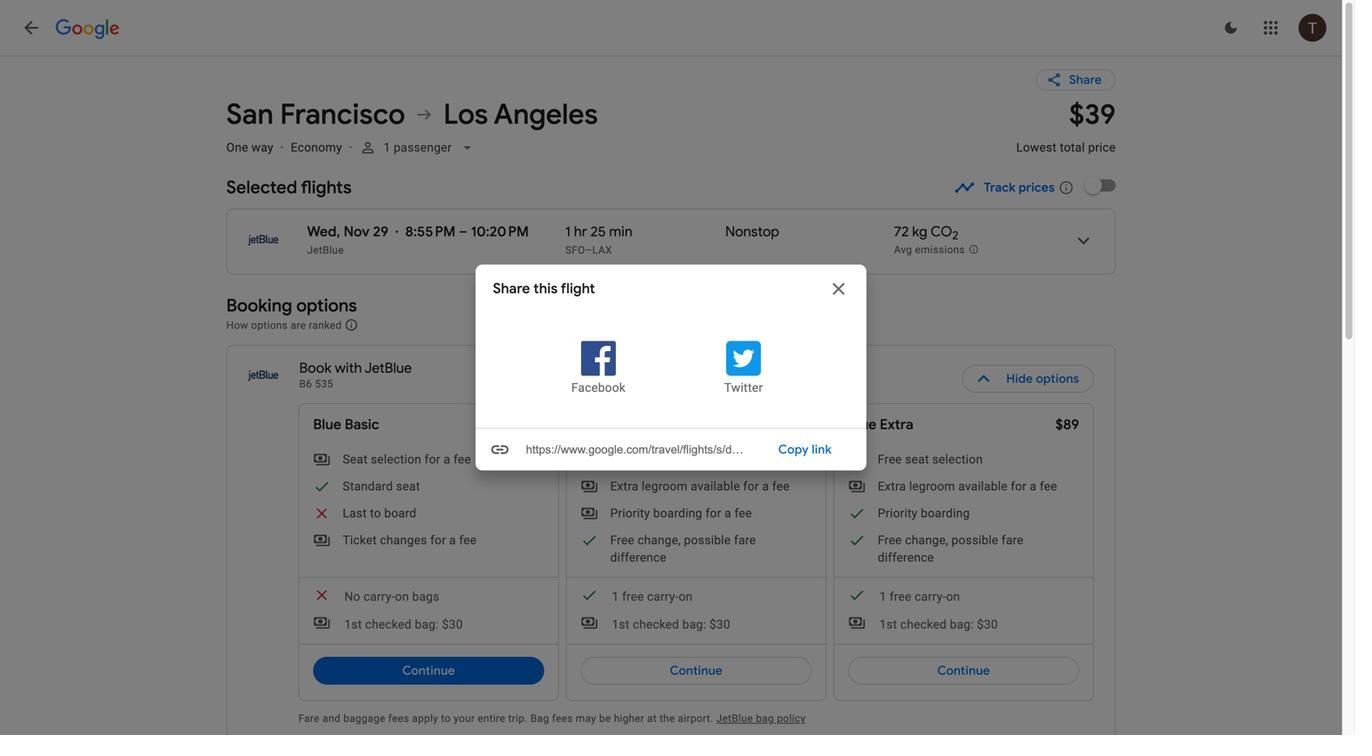 Task type: locate. For each thing, give the bounding box(es) containing it.
booking
[[226, 295, 292, 317]]

1 horizontal spatial to
[[441, 712, 451, 725]]

1 extra legroom available for a fee from the left
[[610, 479, 790, 493]]

2 first checked bag costs 30 us dollars element from the left
[[581, 614, 731, 633]]

0 vertical spatial jetblue
[[307, 244, 344, 256]]

possible
[[684, 533, 731, 547], [952, 533, 999, 547]]

2 horizontal spatial blue
[[848, 416, 877, 434]]

2 continue from the left
[[670, 663, 723, 679]]

 image right way
[[280, 140, 284, 155]]

fees left apply
[[388, 712, 409, 725]]

2 horizontal spatial $30
[[977, 617, 998, 632]]

0 vertical spatial options
[[296, 295, 357, 317]]

options inside dropdown button
[[1036, 371, 1079, 387]]

2 free change, possible fare difference from the left
[[878, 533, 1024, 565]]

selected flights
[[226, 176, 352, 199]]

1 boarding from the left
[[653, 506, 703, 520]]

2 horizontal spatial seat
[[905, 452, 929, 467]]

3 continue button from the left
[[848, 657, 1079, 685]]

1 horizontal spatial $39
[[1069, 97, 1116, 132]]

options right the hide
[[1036, 371, 1079, 387]]

San Francisco to Los Angeles text field
[[226, 97, 996, 132]]

2 continue button from the left
[[581, 657, 812, 685]]

free change, possible fare difference down priority boarding for a fee
[[610, 533, 756, 565]]

book with jetblue b6 535
[[299, 359, 412, 390]]

0 horizontal spatial change,
[[638, 533, 681, 547]]

1 vertical spatial –
[[585, 244, 592, 256]]

$39 down facebook button
[[521, 416, 544, 434]]

1 fare from the left
[[734, 533, 756, 547]]

free change, possible fare difference down the priority boarding at bottom right
[[878, 533, 1024, 565]]

1 carry- from the left
[[364, 589, 395, 604]]

this
[[534, 280, 558, 298]]

2 horizontal spatial bag:
[[950, 617, 974, 632]]

to right last
[[370, 506, 381, 520]]

0 horizontal spatial legroom
[[642, 479, 688, 493]]

3 on from the left
[[946, 589, 960, 604]]

– inside the 1 hr 25 min sfo – lax
[[585, 244, 592, 256]]

0 horizontal spatial priority
[[610, 506, 650, 520]]

selection up the standard seat
[[371, 452, 421, 467]]

hide
[[1006, 371, 1033, 387]]

los
[[444, 97, 488, 132]]

2 possible from the left
[[952, 533, 999, 547]]

0 horizontal spatial bag:
[[415, 617, 439, 632]]

carry- for blue
[[647, 589, 679, 604]]

blue down facebook
[[581, 416, 609, 434]]

legroom up the priority boarding at bottom right
[[909, 479, 955, 493]]

1 horizontal spatial carry-
[[647, 589, 679, 604]]

checked for blue extra
[[900, 617, 947, 632]]

1 horizontal spatial share
[[1069, 72, 1102, 88]]

1 horizontal spatial legroom
[[909, 479, 955, 493]]

1 horizontal spatial fees
[[552, 712, 573, 725]]

carry- down priority boarding for a fee
[[647, 589, 679, 604]]

selection up priority boarding for a fee
[[665, 452, 715, 467]]

1 horizontal spatial boarding
[[921, 506, 970, 520]]

1 free seat selection from the left
[[610, 452, 715, 467]]

2 1st checked bag: $30 from the left
[[612, 617, 731, 632]]

options
[[296, 295, 357, 317], [251, 319, 288, 331], [1036, 371, 1079, 387]]

2 horizontal spatial options
[[1036, 371, 1079, 387]]

1 horizontal spatial free
[[890, 589, 912, 604]]

3 selection from the left
[[932, 452, 983, 467]]

carry- down the priority boarding at bottom right
[[915, 589, 946, 604]]

extra
[[880, 416, 914, 434], [610, 479, 639, 493], [878, 479, 906, 493]]

Departure time: 8:55 PM. text field
[[405, 223, 456, 241]]

boarding for blue
[[653, 506, 703, 520]]

Copy link field
[[524, 436, 751, 464]]

1 horizontal spatial difference
[[878, 550, 934, 565]]

1 horizontal spatial options
[[296, 295, 357, 317]]

1st checked bag: $30 for blue extra
[[880, 617, 998, 632]]

1 horizontal spatial continue
[[670, 663, 723, 679]]

1 horizontal spatial extra legroom available for a fee
[[878, 479, 1057, 493]]

0 horizontal spatial available
[[691, 479, 740, 493]]

1 change, from the left
[[638, 533, 681, 547]]

bag
[[531, 712, 549, 725]]

0 horizontal spatial on
[[395, 589, 409, 604]]

1 passenger
[[384, 140, 452, 155]]

1 free change, possible fare difference from the left
[[610, 533, 756, 565]]

extra for blue
[[610, 479, 639, 493]]

san
[[226, 97, 274, 132]]

a for priority boarding for a fee
[[725, 506, 731, 520]]

jetblue down wed,
[[307, 244, 344, 256]]

3 1st checked bag: $30 from the left
[[880, 617, 998, 632]]

fare for $64
[[734, 533, 756, 547]]

change, for blue extra
[[905, 533, 949, 547]]

1 horizontal spatial $30
[[710, 617, 731, 632]]

change, down the priority boarding at bottom right
[[905, 533, 949, 547]]

fee for priority boarding for a fee
[[735, 506, 752, 520]]

1 vertical spatial options
[[251, 319, 288, 331]]

$39 inside $39 lowest total price
[[1069, 97, 1116, 132]]

legroom up priority boarding for a fee
[[642, 479, 688, 493]]

bag:
[[415, 617, 439, 632], [682, 617, 706, 632], [950, 617, 974, 632]]

fee
[[454, 452, 471, 467], [772, 479, 790, 493], [1040, 479, 1057, 493], [735, 506, 752, 520], [459, 533, 477, 547]]

0 horizontal spatial carry-
[[364, 589, 395, 604]]

1 vertical spatial share
[[493, 280, 530, 298]]

co
[[931, 223, 952, 241]]

extra legroom available for a fee for blue extra
[[878, 479, 1057, 493]]

2 available from the left
[[959, 479, 1008, 493]]

difference down the priority boarding at bottom right
[[878, 550, 934, 565]]

1 selection from the left
[[371, 452, 421, 467]]

0 vertical spatial $39
[[1069, 97, 1116, 132]]

fees right bag
[[552, 712, 573, 725]]

free seat selection up priority boarding for a fee
[[610, 452, 715, 467]]

available
[[691, 479, 740, 493], [959, 479, 1008, 493]]

on for blue
[[679, 589, 693, 604]]

3 checked from the left
[[900, 617, 947, 632]]

at
[[647, 712, 657, 725]]

1 horizontal spatial possible
[[952, 533, 999, 547]]

1 1 free carry-on from the left
[[612, 589, 693, 604]]

to left your
[[441, 712, 451, 725]]

0 horizontal spatial 1st
[[344, 617, 362, 632]]

1 horizontal spatial fare
[[1002, 533, 1024, 547]]

1st for blue
[[612, 617, 630, 632]]

2 free from the left
[[890, 589, 912, 604]]

trip.
[[508, 712, 528, 725]]

1 $30 from the left
[[442, 617, 463, 632]]

1 horizontal spatial change,
[[905, 533, 949, 547]]

0 horizontal spatial extra legroom available for a fee
[[610, 479, 790, 493]]

0 horizontal spatial fare
[[734, 533, 756, 547]]

seat up priority boarding for a fee
[[638, 452, 662, 467]]

jetblue bag policy link
[[716, 712, 806, 725]]

3 carry- from the left
[[915, 589, 946, 604]]

2 boarding from the left
[[921, 506, 970, 520]]

available up priority boarding for a fee
[[691, 479, 740, 493]]

1st checked bag: $30
[[344, 617, 463, 632], [612, 617, 731, 632], [880, 617, 998, 632]]

1 horizontal spatial available
[[959, 479, 1008, 493]]

2 blue from the left
[[581, 416, 609, 434]]

change, down priority boarding for a fee
[[638, 533, 681, 547]]

2 horizontal spatial carry-
[[915, 589, 946, 604]]

1 horizontal spatial selection
[[665, 452, 715, 467]]

1 difference from the left
[[610, 550, 667, 565]]

available up the priority boarding at bottom right
[[959, 479, 1008, 493]]

0 horizontal spatial first checked bag costs 30 us dollars element
[[313, 614, 463, 633]]

for
[[425, 452, 440, 467], [743, 479, 759, 493], [1011, 479, 1027, 493], [706, 506, 721, 520], [430, 533, 446, 547]]

1 priority from the left
[[610, 506, 650, 520]]

1 horizontal spatial jetblue
[[365, 359, 412, 377]]

2 horizontal spatial selection
[[932, 452, 983, 467]]

free for blue extra
[[890, 589, 912, 604]]

selection
[[371, 452, 421, 467], [665, 452, 715, 467], [932, 452, 983, 467]]

for for seat selection for a fee
[[425, 452, 440, 467]]

blue
[[313, 416, 342, 434], [581, 416, 609, 434], [848, 416, 877, 434]]

2 selection from the left
[[665, 452, 715, 467]]

2 horizontal spatial continue
[[938, 663, 990, 679]]

blue for blue basic
[[313, 416, 342, 434]]

1 on from the left
[[395, 589, 409, 604]]

extra legroom available for a fee for blue
[[610, 479, 790, 493]]

2 on from the left
[[679, 589, 693, 604]]

booking options
[[226, 295, 357, 317]]

fees
[[388, 712, 409, 725], [552, 712, 573, 725]]

0 vertical spatial to
[[370, 506, 381, 520]]

to
[[370, 506, 381, 520], [441, 712, 451, 725]]

blue for blue extra
[[848, 416, 877, 434]]

continue button
[[313, 657, 544, 685], [581, 657, 812, 685], [848, 657, 1079, 685]]

$30
[[442, 617, 463, 632], [710, 617, 731, 632], [977, 617, 998, 632]]

2 horizontal spatial first checked bag costs 30 us dollars element
[[848, 614, 998, 633]]

1 continue button from the left
[[313, 657, 544, 685]]

$30 for basic
[[442, 617, 463, 632]]

2 1 free carry-on from the left
[[880, 589, 960, 604]]

1 horizontal spatial free seat selection
[[878, 452, 983, 467]]

emissions
[[915, 244, 965, 256]]

– down hr
[[585, 244, 592, 256]]

free down facebook
[[610, 452, 634, 467]]

0 horizontal spatial possible
[[684, 533, 731, 547]]

nonstop flight. element
[[725, 223, 779, 243]]

2 vertical spatial options
[[1036, 371, 1079, 387]]

free seat selection for blue
[[610, 452, 715, 467]]

priority boarding
[[878, 506, 970, 520]]

be
[[599, 712, 611, 725]]

and
[[323, 712, 341, 725]]

legroom
[[642, 479, 688, 493], [909, 479, 955, 493]]

hr
[[574, 223, 587, 241]]

1 checked from the left
[[365, 617, 412, 632]]

0 horizontal spatial blue
[[313, 416, 342, 434]]

0 horizontal spatial continue button
[[313, 657, 544, 685]]

lowest
[[1016, 140, 1057, 155]]

1 possible from the left
[[684, 533, 731, 547]]

1st
[[344, 617, 362, 632], [612, 617, 630, 632], [880, 617, 897, 632]]

free seat selection
[[610, 452, 715, 467], [878, 452, 983, 467]]

possible down the priority boarding at bottom right
[[952, 533, 999, 547]]

535
[[315, 378, 333, 390]]

sfo
[[565, 244, 585, 256]]

2 legroom from the left
[[909, 479, 955, 493]]

0 horizontal spatial $30
[[442, 617, 463, 632]]

angeles
[[494, 97, 598, 132]]

1 horizontal spatial  image
[[349, 140, 352, 155]]

1 horizontal spatial seat
[[638, 452, 662, 467]]

2 difference from the left
[[878, 550, 934, 565]]

checked
[[365, 617, 412, 632], [633, 617, 679, 632], [900, 617, 947, 632]]

3 bag: from the left
[[950, 617, 974, 632]]

0 horizontal spatial difference
[[610, 550, 667, 565]]

1 vertical spatial jetblue
[[365, 359, 412, 377]]

2 horizontal spatial on
[[946, 589, 960, 604]]

seat down blue extra
[[905, 452, 929, 467]]

share left this
[[493, 280, 530, 298]]

1 horizontal spatial 1st checked bag: $30
[[612, 617, 731, 632]]

a
[[444, 452, 450, 467], [762, 479, 769, 493], [1030, 479, 1037, 493], [725, 506, 731, 520], [449, 533, 456, 547]]

continue
[[402, 663, 455, 679], [670, 663, 723, 679], [938, 663, 990, 679]]

copy link button
[[476, 428, 867, 470], [758, 436, 853, 464]]

first checked bag costs 30 us dollars element
[[313, 614, 463, 633], [581, 614, 731, 633], [848, 614, 998, 633]]

39 us dollars element
[[1069, 97, 1116, 132]]

blue left basic
[[313, 416, 342, 434]]

2 $30 from the left
[[710, 617, 731, 632]]

3 continue from the left
[[938, 663, 990, 679]]

none text field containing $39
[[1016, 97, 1116, 170]]

1 legroom from the left
[[642, 479, 688, 493]]

extra legroom available for a fee up priority boarding for a fee
[[610, 479, 790, 493]]

2 horizontal spatial checked
[[900, 617, 947, 632]]

0 horizontal spatial options
[[251, 319, 288, 331]]

3 1st from the left
[[880, 617, 897, 632]]

share
[[1069, 72, 1102, 88], [493, 280, 530, 298]]

$30 for extra
[[977, 617, 998, 632]]

0 horizontal spatial $39
[[521, 416, 544, 434]]

3 $30 from the left
[[977, 617, 998, 632]]

1 horizontal spatial blue
[[581, 416, 609, 434]]

2 horizontal spatial continue button
[[848, 657, 1079, 685]]

bag: for basic
[[415, 617, 439, 632]]

free seat selection up the priority boarding at bottom right
[[878, 452, 983, 467]]

1 vertical spatial to
[[441, 712, 451, 725]]

difference down priority boarding for a fee
[[610, 550, 667, 565]]

jetblue right with
[[365, 359, 412, 377]]

1 inside the 1 hr 25 min sfo – lax
[[565, 223, 571, 241]]

legroom for blue
[[642, 479, 688, 493]]

on for blue extra
[[946, 589, 960, 604]]

board
[[384, 506, 416, 520]]

2 extra legroom available for a fee from the left
[[878, 479, 1057, 493]]

blue for blue
[[581, 416, 609, 434]]

0 horizontal spatial fees
[[388, 712, 409, 725]]

0 horizontal spatial checked
[[365, 617, 412, 632]]

2 carry- from the left
[[647, 589, 679, 604]]

2 fare from the left
[[1002, 533, 1024, 547]]

3 blue from the left
[[848, 416, 877, 434]]

1  image from the left
[[280, 140, 284, 155]]

1 horizontal spatial checked
[[633, 617, 679, 632]]

seat
[[638, 452, 662, 467], [905, 452, 929, 467], [396, 479, 420, 493]]

2 horizontal spatial 1st
[[880, 617, 897, 632]]

0 vertical spatial share
[[1069, 72, 1102, 88]]

2 change, from the left
[[905, 533, 949, 547]]

learn more about booking options element
[[345, 315, 359, 334]]

change,
[[638, 533, 681, 547], [905, 533, 949, 547]]

1 horizontal spatial –
[[585, 244, 592, 256]]

blue right $64
[[848, 416, 877, 434]]

0 horizontal spatial  image
[[280, 140, 284, 155]]

– right 8:55 pm
[[459, 223, 468, 241]]

selection for blue
[[665, 452, 715, 467]]

share for share
[[1069, 72, 1102, 88]]

close image
[[828, 278, 849, 299]]

higher
[[614, 712, 644, 725]]

0 horizontal spatial share
[[493, 280, 530, 298]]

0 horizontal spatial free seat selection
[[610, 452, 715, 467]]

1 horizontal spatial free change, possible fare difference
[[878, 533, 1024, 565]]

0 horizontal spatial continue
[[402, 663, 455, 679]]

0 horizontal spatial 1st checked bag: $30
[[344, 617, 463, 632]]

1 blue from the left
[[313, 416, 342, 434]]

0 horizontal spatial –
[[459, 223, 468, 241]]

share inside button
[[1069, 72, 1102, 88]]

fare
[[734, 533, 756, 547], [1002, 533, 1024, 547]]

0 horizontal spatial free
[[622, 589, 644, 604]]

los angeles
[[444, 97, 598, 132]]

1 horizontal spatial 1 free carry-on
[[880, 589, 960, 604]]

Arrival time: 10:20 PM. text field
[[471, 223, 529, 241]]

0 horizontal spatial free change, possible fare difference
[[610, 533, 756, 565]]

1 horizontal spatial continue button
[[581, 657, 812, 685]]

1 bag: from the left
[[415, 617, 439, 632]]

options down booking
[[251, 319, 288, 331]]

1 vertical spatial $39
[[521, 416, 544, 434]]

1 free carry-on for blue extra
[[880, 589, 960, 604]]

possible down priority boarding for a fee
[[684, 533, 731, 547]]

policy
[[777, 712, 806, 725]]

book
[[299, 359, 332, 377]]

2 1st from the left
[[612, 617, 630, 632]]

1 free from the left
[[622, 589, 644, 604]]

main content
[[226, 56, 1116, 735]]

1 horizontal spatial on
[[679, 589, 693, 604]]

1 passenger button
[[352, 132, 483, 163]]

 image down the francisco
[[349, 140, 352, 155]]

seat for blue
[[638, 452, 662, 467]]

economy
[[291, 140, 342, 155]]

1 free carry-on
[[612, 589, 693, 604], [880, 589, 960, 604]]

2 bag: from the left
[[682, 617, 706, 632]]

extra legroom available for a fee up the priority boarding at bottom right
[[878, 479, 1057, 493]]

0 horizontal spatial seat
[[396, 479, 420, 493]]

fee for ticket changes for a fee
[[459, 533, 477, 547]]

1 horizontal spatial bag:
[[682, 617, 706, 632]]

share up 39 us dollars element
[[1069, 72, 1102, 88]]

0 horizontal spatial selection
[[371, 452, 421, 467]]

seat down seat selection for a fee
[[396, 479, 420, 493]]

$39 up "price"
[[1069, 97, 1116, 132]]

2 priority from the left
[[878, 506, 918, 520]]

2 checked from the left
[[633, 617, 679, 632]]

free down priority boarding for a fee
[[610, 533, 634, 547]]

 image
[[280, 140, 284, 155], [349, 140, 352, 155]]

1 horizontal spatial first checked bag costs 30 us dollars element
[[581, 614, 731, 633]]

boarding for blue extra
[[921, 506, 970, 520]]

options for how
[[251, 319, 288, 331]]

jetblue left "bag"
[[716, 712, 753, 725]]

copy link button up priority boarding for a fee
[[476, 428, 867, 470]]

1 1st checked bag: $30 from the left
[[344, 617, 463, 632]]

free for blue
[[622, 589, 644, 604]]

wed, nov 29
[[307, 223, 389, 241]]

1 first checked bag costs 30 us dollars element from the left
[[313, 614, 463, 633]]

carry- right no
[[364, 589, 395, 604]]

$89
[[1056, 416, 1079, 434]]

2 free seat selection from the left
[[878, 452, 983, 467]]

options up ranked
[[296, 295, 357, 317]]

selection up the priority boarding at bottom right
[[932, 452, 983, 467]]

0 horizontal spatial to
[[370, 506, 381, 520]]

3 first checked bag costs 30 us dollars element from the left
[[848, 614, 998, 633]]

2 horizontal spatial 1st checked bag: $30
[[880, 617, 998, 632]]

twitter button
[[689, 327, 799, 411]]

2 vertical spatial jetblue
[[716, 712, 753, 725]]

nonstop
[[725, 223, 779, 241]]

0 horizontal spatial boarding
[[653, 506, 703, 520]]

0 horizontal spatial 1 free carry-on
[[612, 589, 693, 604]]

priority
[[610, 506, 650, 520], [878, 506, 918, 520]]

None text field
[[1016, 97, 1116, 170]]

1 horizontal spatial priority
[[878, 506, 918, 520]]

1 horizontal spatial 1st
[[612, 617, 630, 632]]

1 1st from the left
[[344, 617, 362, 632]]

for for priority boarding for a fee
[[706, 506, 721, 520]]

way
[[252, 140, 273, 155]]

1 available from the left
[[691, 479, 740, 493]]

facebook button
[[543, 327, 654, 411]]

0 horizontal spatial jetblue
[[307, 244, 344, 256]]

avg emissions
[[894, 244, 965, 256]]



Task type: vqa. For each thing, say whether or not it's contained in the screenshot.
footer within "Google Maps" ELEMENT
no



Task type: describe. For each thing, give the bounding box(es) containing it.
$39 for $39 lowest total price
[[1069, 97, 1116, 132]]

available for $89
[[959, 479, 1008, 493]]

how options are ranked
[[226, 319, 345, 331]]

fare
[[298, 712, 320, 725]]

0 vertical spatial –
[[459, 223, 468, 241]]

1 inside popup button
[[384, 140, 391, 155]]

one way
[[226, 140, 273, 155]]

free down the priority boarding at bottom right
[[878, 533, 902, 547]]

options for hide
[[1036, 371, 1079, 387]]

difference for blue
[[610, 550, 667, 565]]

learn more about booking options image
[[345, 318, 359, 332]]

Flight number B6 535 text field
[[299, 378, 333, 390]]

first checked bag costs 30 us dollars element for blue
[[581, 614, 731, 633]]

total
[[1060, 140, 1085, 155]]

one
[[226, 140, 248, 155]]

b6
[[299, 378, 312, 390]]

1 fees from the left
[[388, 712, 409, 725]]

10:20 pm
[[471, 223, 529, 241]]

free change, possible fare difference for blue
[[610, 533, 756, 565]]

hide options button
[[962, 365, 1094, 393]]

for for ticket changes for a fee
[[430, 533, 446, 547]]

continue for blue extra
[[938, 663, 990, 679]]

free down blue extra
[[878, 452, 902, 467]]

1st checked bag: $30 for blue
[[612, 617, 731, 632]]

may
[[576, 712, 596, 725]]

standard seat
[[343, 479, 420, 493]]

1st for blue extra
[[880, 617, 897, 632]]

legroom for blue extra
[[909, 479, 955, 493]]

first checked bag costs 30 us dollars element for blue extra
[[848, 614, 998, 633]]

san francisco
[[226, 97, 405, 132]]

share for share this flight
[[493, 280, 530, 298]]

flight
[[561, 280, 595, 298]]

continue for blue
[[670, 663, 723, 679]]

baggage
[[343, 712, 386, 725]]

difference for blue extra
[[878, 550, 934, 565]]

the
[[660, 712, 675, 725]]

last
[[343, 506, 367, 520]]

share button
[[1036, 70, 1116, 90]]

link
[[812, 442, 832, 457]]

checked for blue basic
[[365, 617, 412, 632]]

kg
[[912, 223, 928, 241]]

flights
[[301, 176, 352, 199]]

change, for blue
[[638, 533, 681, 547]]

seat for blue extra
[[905, 452, 929, 467]]

ticket
[[343, 533, 377, 547]]

checked for blue
[[633, 617, 679, 632]]

jetblue inside book with jetblue b6 535
[[365, 359, 412, 377]]

selected
[[226, 176, 297, 199]]

29
[[373, 223, 389, 241]]

1 hr 25 min sfo – lax
[[565, 223, 633, 256]]

departing flight on wednesday, november 29. leaves san francisco international airport at 8:55 pm on wednesday, november 29 and arrives at los angeles international airport at 10:20 pm on wednesday, november 29. element
[[307, 223, 529, 241]]

1 free carry-on for blue
[[612, 589, 693, 604]]

1st for blue basic
[[344, 617, 362, 632]]

copy link button down $64
[[758, 436, 853, 464]]

bag: for extra
[[950, 617, 974, 632]]

8:55 pm – 10:20 pm
[[405, 223, 529, 241]]

airport.
[[678, 712, 714, 725]]

fare for $89
[[1002, 533, 1024, 547]]

free change, possible fare difference for blue extra
[[878, 533, 1024, 565]]

2
[[952, 228, 959, 243]]

bags
[[412, 589, 440, 604]]

copy link
[[778, 442, 832, 457]]

72 kg co 2
[[894, 223, 959, 243]]

options for booking
[[296, 295, 357, 317]]

possible for $89
[[952, 533, 999, 547]]

priority for blue
[[610, 506, 650, 520]]

no
[[344, 589, 360, 604]]

possible for $64
[[684, 533, 731, 547]]

no carry-on bags
[[344, 589, 440, 604]]

2  image from the left
[[349, 140, 352, 155]]

8:55 pm
[[405, 223, 456, 241]]

francisco
[[280, 97, 405, 132]]

how
[[226, 319, 248, 331]]

wed,
[[307, 223, 340, 241]]

seat selection for a fee
[[343, 452, 471, 467]]

min
[[609, 223, 633, 241]]

a for ticket changes for a fee
[[449, 533, 456, 547]]

copy
[[778, 442, 809, 457]]

continue button for blue extra
[[848, 657, 1079, 685]]

ticket changes for a fee
[[343, 533, 477, 547]]

basic
[[345, 416, 379, 434]]

72
[[894, 223, 909, 241]]

extra for blue extra
[[878, 479, 906, 493]]

$39 lowest total price
[[1016, 97, 1116, 155]]

prices
[[1019, 180, 1055, 195]]

2 horizontal spatial jetblue
[[716, 712, 753, 725]]

$39 for $39
[[521, 416, 544, 434]]

selection for blue extra
[[932, 452, 983, 467]]

nov
[[344, 223, 370, 241]]

hide options
[[1006, 371, 1079, 387]]

carry- for blue extra
[[915, 589, 946, 604]]

last to board
[[343, 506, 416, 520]]

first checked bag costs 30 us dollars element for blue basic
[[313, 614, 463, 633]]

lax
[[592, 244, 612, 256]]

with
[[335, 359, 362, 377]]

bag
[[756, 712, 774, 725]]

entire
[[478, 712, 505, 725]]

track prices
[[984, 180, 1055, 195]]

go back image
[[21, 17, 42, 38]]

passenger
[[394, 140, 452, 155]]

main content containing san francisco
[[226, 56, 1116, 735]]

total duration 1 hr 25 min. element
[[565, 223, 725, 243]]

1 continue from the left
[[402, 663, 455, 679]]

twitter
[[724, 381, 763, 395]]

price
[[1088, 140, 1116, 155]]

your
[[454, 712, 475, 725]]

2 fees from the left
[[552, 712, 573, 725]]

priority boarding for a fee
[[610, 506, 752, 520]]

share this flight
[[493, 280, 595, 298]]

blue extra
[[848, 416, 914, 434]]

fare and baggage fees apply to your entire trip.  bag fees may be higher at the airport. jetblue bag policy
[[298, 712, 806, 725]]

learn more about tracked prices image
[[1059, 180, 1074, 195]]

standard
[[343, 479, 393, 493]]

are
[[291, 319, 306, 331]]

fee for seat selection for a fee
[[454, 452, 471, 467]]

avg
[[894, 244, 912, 256]]

ranked
[[309, 319, 342, 331]]

1st checked bag: $30 for blue basic
[[344, 617, 463, 632]]

changes
[[380, 533, 427, 547]]

seat
[[343, 452, 368, 467]]

continue button for blue
[[581, 657, 812, 685]]

facebook
[[572, 381, 626, 395]]

free seat selection for blue extra
[[878, 452, 983, 467]]

available for $64
[[691, 479, 740, 493]]

a for seat selection for a fee
[[444, 452, 450, 467]]

priority for blue extra
[[878, 506, 918, 520]]



